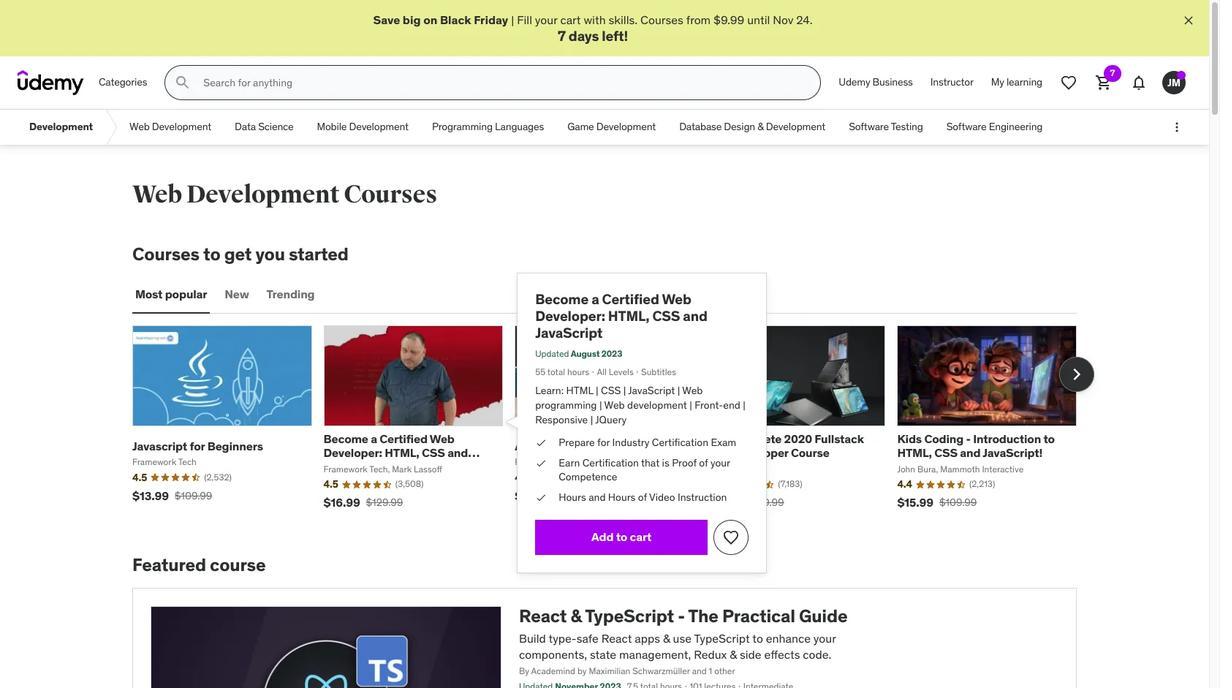 Task type: describe. For each thing, give the bounding box(es) containing it.
all
[[597, 366, 607, 377]]

mobile development link
[[305, 110, 420, 145]]

friday
[[474, 12, 508, 27]]

build
[[519, 631, 546, 646]]

data
[[235, 120, 256, 133]]

mobile development
[[317, 120, 409, 133]]

levels
[[609, 366, 634, 377]]

2023
[[602, 348, 623, 359]]

science
[[258, 120, 294, 133]]

of inside earn certification that is proof of your competence
[[699, 456, 708, 469]]

become a certified web developer: html, css and javascript
[[324, 432, 468, 474]]

javascript inside learn: html | css | javascript | web programming | web development | front-end | responsive | jquery
[[628, 384, 675, 397]]

prepare
[[559, 436, 595, 449]]

instruction
[[678, 491, 727, 504]]

programming
[[432, 120, 493, 133]]

xsmall image
[[536, 456, 547, 471]]

other
[[715, 666, 736, 677]]

& up safe
[[571, 605, 582, 627]]

1 vertical spatial react
[[602, 631, 632, 646]]

trending button
[[264, 277, 318, 312]]

0 vertical spatial typescript
[[585, 605, 674, 627]]

all levels
[[597, 366, 634, 377]]

development right design
[[766, 120, 826, 133]]

my
[[992, 76, 1005, 89]]

you have alerts image
[[1178, 71, 1186, 80]]

the complete 2020 fullstack web developer course
[[706, 432, 864, 460]]

subtitles
[[642, 366, 677, 377]]

hours and hours of video instruction
[[559, 491, 727, 504]]

responsive
[[536, 413, 588, 426]]

coding
[[925, 432, 964, 446]]

submit search image
[[174, 74, 192, 92]]

for for prepare
[[598, 436, 610, 449]]

mobile
[[317, 120, 347, 133]]

trending
[[267, 287, 315, 302]]

1 hours from the left
[[559, 491, 586, 504]]

javascript for beginners link
[[132, 439, 263, 453]]

front-
[[695, 399, 724, 412]]

udemy image
[[18, 70, 84, 95]]

framework tech, mark lassoff
[[324, 463, 442, 474]]

next image
[[1066, 362, 1089, 386]]

database design & development link
[[668, 110, 838, 145]]

competence
[[559, 471, 618, 484]]

new button
[[222, 277, 252, 312]]

- inside react & typescript - the practical guide build type-safe react apps & use typescript to enhance your components, state management, redux & side effects code. by academind by maximilian schwarzmüller and 1 other
[[678, 605, 685, 627]]

is
[[662, 456, 670, 469]]

effects
[[765, 647, 801, 662]]

add
[[592, 529, 614, 544]]

55
[[536, 366, 546, 377]]

programming languages link
[[420, 110, 556, 145]]

| left jquery
[[591, 413, 593, 426]]

new
[[225, 287, 249, 302]]

most
[[135, 287, 163, 302]]

instructor link
[[922, 65, 983, 100]]

on
[[424, 12, 438, 27]]

7 link
[[1087, 65, 1122, 100]]

wishlist image
[[1061, 74, 1078, 92]]

a for become a certified web developer: html, css and javascript updated august 2023
[[592, 290, 599, 308]]

| down levels
[[624, 384, 626, 397]]

- inside kids coding - introduction to html, css and javascript!
[[967, 432, 971, 446]]

to left get
[[203, 243, 221, 266]]

html, for kids coding - introduction to html, css and javascript!
[[898, 446, 932, 460]]

0 vertical spatial certification
[[652, 436, 709, 449]]

javascript for become a certified web developer: html, css and javascript updated august 2023
[[536, 324, 603, 342]]

more subcategory menu links image
[[1170, 120, 1185, 135]]

fullstack
[[815, 432, 864, 446]]

wishlist image
[[723, 528, 740, 546]]

react & typescript - the practical guide build type-safe react apps & use typescript to enhance your components, state management, redux & side effects code. by academind by maximilian schwarzmüller and 1 other
[[519, 605, 848, 677]]

course
[[210, 554, 266, 576]]

become a certified web developer: html, css and javascript link for (3,508)
[[324, 432, 480, 474]]

javascript!
[[983, 446, 1043, 460]]

1 vertical spatial of
[[638, 491, 647, 504]]

end
[[723, 399, 741, 412]]

safe
[[577, 631, 599, 646]]

you
[[256, 243, 285, 266]]

& left use
[[663, 631, 671, 646]]

udemy business link
[[830, 65, 922, 100]]

most popular
[[135, 287, 207, 302]]

by
[[578, 666, 587, 677]]

schwarzmüller
[[633, 666, 690, 677]]

$129.99
[[366, 496, 403, 509]]

the inside react & typescript - the practical guide build type-safe react apps & use typescript to enhance your components, state management, redux & side effects code. by academind by maximilian schwarzmüller and 1 other
[[688, 605, 719, 627]]

& left side on the right
[[730, 647, 737, 662]]

earn certification that is proof of your competence
[[559, 456, 730, 484]]

mark
[[392, 463, 412, 474]]

lassoff
[[414, 463, 442, 474]]

design
[[724, 120, 756, 133]]

$16.99
[[324, 495, 360, 510]]

Search for anything text field
[[201, 70, 803, 95]]

and for become a certified web developer: html, css and javascript updated august 2023
[[683, 307, 708, 325]]

0 horizontal spatial react
[[519, 605, 567, 627]]

$16.99 $129.99
[[324, 495, 403, 510]]

software for software engineering
[[947, 120, 987, 133]]

| up development
[[678, 384, 680, 397]]

earn
[[559, 456, 580, 469]]

1 horizontal spatial 7
[[1111, 67, 1116, 78]]

to inside button
[[616, 529, 628, 544]]

programming languages
[[432, 120, 544, 133]]

development
[[628, 399, 687, 412]]

my learning
[[992, 76, 1043, 89]]

languages
[[495, 120, 544, 133]]

web inside the complete 2020 fullstack web developer course
[[706, 446, 731, 460]]

and inside react & typescript - the practical guide build type-safe react apps & use typescript to enhance your components, state management, redux & side effects code. by academind by maximilian schwarzmüller and 1 other
[[692, 666, 707, 677]]

popular
[[165, 287, 207, 302]]

certification inside earn certification that is proof of your competence
[[583, 456, 639, 469]]

kids coding - introduction to html, css and javascript! link
[[898, 432, 1055, 460]]

skills.
[[609, 12, 638, 27]]

kids coding - introduction to html, css and javascript!
[[898, 432, 1055, 460]]

development for web development courses
[[186, 179, 340, 210]]

hours
[[568, 366, 590, 377]]

development link
[[18, 110, 105, 145]]

development for game development
[[597, 120, 656, 133]]

jquery
[[596, 413, 627, 426]]

learning
[[1007, 76, 1043, 89]]

industry
[[613, 436, 650, 449]]



Task type: locate. For each thing, give the bounding box(es) containing it.
typescript up apps
[[585, 605, 674, 627]]

that
[[641, 456, 660, 469]]

software inside 'link'
[[947, 120, 987, 133]]

1 software from the left
[[849, 120, 889, 133]]

css for become a certified web developer: html, css and javascript updated august 2023
[[653, 307, 680, 325]]

1 horizontal spatial software
[[947, 120, 987, 133]]

0 horizontal spatial developer:
[[324, 446, 382, 460]]

the up use
[[688, 605, 719, 627]]

and inside become a certified web developer: html, css and javascript updated august 2023
[[683, 307, 708, 325]]

to right javascript!
[[1044, 432, 1055, 446]]

testing
[[891, 120, 924, 133]]

javascript inside become a certified web developer: html, css and javascript
[[324, 460, 380, 474]]

featured course
[[132, 554, 266, 576]]

1 horizontal spatial a
[[592, 290, 599, 308]]

courses left from
[[641, 12, 684, 27]]

typescript
[[585, 605, 674, 627], [694, 631, 750, 646]]

html, inside kids coding - introduction to html, css and javascript!
[[898, 446, 932, 460]]

add to cart
[[592, 529, 652, 544]]

2020
[[784, 432, 813, 446]]

developer: for become a certified web developer: html, css and javascript
[[324, 446, 382, 460]]

carousel element
[[132, 325, 1095, 520]]

learn: html | css | javascript | web programming | web development | front-end | responsive | jquery
[[536, 384, 746, 426]]

become up updated
[[536, 290, 589, 308]]

become up the framework
[[324, 432, 369, 446]]

|
[[511, 12, 514, 27], [596, 384, 599, 397], [624, 384, 626, 397], [678, 384, 680, 397], [600, 399, 602, 412], [690, 399, 693, 412], [743, 399, 746, 412], [591, 413, 593, 426]]

total
[[548, 366, 565, 377]]

and for kids coding - introduction to html, css and javascript!
[[961, 446, 981, 460]]

1 vertical spatial javascript
[[628, 384, 675, 397]]

0 horizontal spatial hours
[[559, 491, 586, 504]]

css inside kids coding - introduction to html, css and javascript!
[[935, 446, 958, 460]]

4.5
[[324, 478, 338, 491]]

1 horizontal spatial developer:
[[536, 307, 605, 325]]

1 horizontal spatial cart
[[630, 529, 652, 544]]

academind
[[531, 666, 576, 677]]

left!
[[602, 27, 628, 45]]

css inside learn: html | css | javascript | web programming | web development | front-end | responsive | jquery
[[601, 384, 621, 397]]

| inside save big on black friday | fill your cart with skills. courses from $9.99 until nov 24. 7 days left!
[[511, 12, 514, 27]]

a inside become a certified web developer: html, css and javascript
[[371, 432, 377, 446]]

0 horizontal spatial become a certified web developer: html, css and javascript link
[[324, 432, 480, 474]]

certified inside become a certified web developer: html, css and javascript updated august 2023
[[602, 290, 660, 308]]

a for become a certified web developer: html, css and javascript
[[371, 432, 377, 446]]

with
[[584, 12, 606, 27]]

1 horizontal spatial certification
[[652, 436, 709, 449]]

game development link
[[556, 110, 668, 145]]

developer: inside become a certified web developer: html, css and javascript
[[324, 446, 382, 460]]

jm link
[[1157, 65, 1192, 100]]

0 vertical spatial cart
[[561, 12, 581, 27]]

development for web development
[[152, 120, 211, 133]]

1 vertical spatial your
[[711, 456, 730, 469]]

development for mobile development
[[349, 120, 409, 133]]

css up lassoff
[[422, 446, 445, 460]]

for
[[598, 436, 610, 449], [190, 439, 205, 453]]

development right mobile
[[349, 120, 409, 133]]

1 vertical spatial 7
[[1111, 67, 1116, 78]]

2 vertical spatial javascript
[[324, 460, 380, 474]]

the inside the complete 2020 fullstack web developer course
[[706, 432, 726, 446]]

xsmall image
[[536, 436, 547, 450], [536, 491, 547, 505]]

1 vertical spatial become a certified web developer: html, css and javascript link
[[324, 432, 480, 474]]

xsmall image up xsmall image
[[536, 436, 547, 450]]

| right end
[[743, 399, 746, 412]]

your inside save big on black friday | fill your cart with skills. courses from $9.99 until nov 24. 7 days left!
[[535, 12, 558, 27]]

type-
[[549, 631, 577, 646]]

learn:
[[536, 384, 564, 397]]

2 software from the left
[[947, 120, 987, 133]]

code.
[[803, 647, 832, 662]]

0 vertical spatial a
[[592, 290, 599, 308]]

- up use
[[678, 605, 685, 627]]

css inside become a certified web developer: html, css and javascript
[[422, 446, 445, 460]]

| right the html
[[596, 384, 599, 397]]

courses to get you started
[[132, 243, 349, 266]]

1 horizontal spatial html,
[[608, 307, 650, 325]]

1 horizontal spatial become
[[536, 290, 589, 308]]

xsmall image down xsmall image
[[536, 491, 547, 505]]

certified for become a certified web developer: html, css and javascript
[[380, 432, 428, 446]]

0 horizontal spatial certification
[[583, 456, 639, 469]]

most popular button
[[132, 277, 210, 312]]

0 vertical spatial your
[[535, 12, 558, 27]]

udemy
[[839, 76, 871, 89]]

0 horizontal spatial courses
[[132, 243, 200, 266]]

html, inside become a certified web developer: html, css and javascript updated august 2023
[[608, 307, 650, 325]]

use
[[673, 631, 692, 646]]

of right proof
[[699, 456, 708, 469]]

arrow pointing to subcategory menu links image
[[105, 110, 118, 145]]

0 horizontal spatial certified
[[380, 432, 428, 446]]

to inside kids coding - introduction to html, css and javascript!
[[1044, 432, 1055, 446]]

a up tech,
[[371, 432, 377, 446]]

0 horizontal spatial -
[[678, 605, 685, 627]]

| left fill
[[511, 12, 514, 27]]

css
[[653, 307, 680, 325], [601, 384, 621, 397], [422, 446, 445, 460], [935, 446, 958, 460]]

save big on black friday | fill your cart with skills. courses from $9.99 until nov 24. 7 days left!
[[373, 12, 813, 45]]

development down udemy image
[[29, 120, 93, 133]]

$9.99
[[714, 12, 745, 27]]

engineering
[[989, 120, 1043, 133]]

1 vertical spatial courses
[[344, 179, 437, 210]]

1 vertical spatial become
[[324, 432, 369, 446]]

of
[[699, 456, 708, 469], [638, 491, 647, 504]]

javascript inside become a certified web developer: html, css and javascript updated august 2023
[[536, 324, 603, 342]]

javascript up august
[[536, 324, 603, 342]]

html, for become a certified web developer: html, css and javascript updated august 2023
[[608, 307, 650, 325]]

kids
[[898, 432, 922, 446]]

1 horizontal spatial certified
[[602, 290, 660, 308]]

software for software testing
[[849, 120, 889, 133]]

0 vertical spatial developer:
[[536, 307, 605, 325]]

0 vertical spatial become
[[536, 290, 589, 308]]

development up you
[[186, 179, 340, 210]]

to up side on the right
[[753, 631, 764, 646]]

| left front-
[[690, 399, 693, 412]]

tech,
[[370, 463, 390, 474]]

your inside react & typescript - the practical guide build type-safe react apps & use typescript to enhance your components, state management, redux & side effects code. by academind by maximilian schwarzmüller and 1 other
[[814, 631, 836, 646]]

1 xsmall image from the top
[[536, 436, 547, 450]]

become inside become a certified web developer: html, css and javascript updated august 2023
[[536, 290, 589, 308]]

xsmall image for prepare
[[536, 436, 547, 450]]

introduction
[[974, 432, 1042, 446]]

proof
[[672, 456, 697, 469]]

1 horizontal spatial javascript
[[536, 324, 603, 342]]

xsmall image for hours
[[536, 491, 547, 505]]

css down the all levels
[[601, 384, 621, 397]]

game development
[[568, 120, 656, 133]]

become a certified web developer: html, css and javascript link
[[536, 290, 708, 342], [324, 432, 480, 474]]

7 left days
[[558, 27, 566, 45]]

0 horizontal spatial html,
[[385, 446, 420, 460]]

0 vertical spatial become a certified web developer: html, css and javascript link
[[536, 290, 708, 342]]

css for kids coding - introduction to html, css and javascript!
[[935, 446, 958, 460]]

javascript up 4.5
[[324, 460, 380, 474]]

1 horizontal spatial become a certified web developer: html, css and javascript link
[[536, 290, 708, 342]]

0 horizontal spatial become
[[324, 432, 369, 446]]

1 vertical spatial cart
[[630, 529, 652, 544]]

| up jquery
[[600, 399, 602, 412]]

0 horizontal spatial of
[[638, 491, 647, 504]]

react up build
[[519, 605, 567, 627]]

0 horizontal spatial cart
[[561, 12, 581, 27]]

save
[[373, 12, 400, 27]]

0 vertical spatial courses
[[641, 12, 684, 27]]

html, inside become a certified web developer: html, css and javascript
[[385, 446, 420, 460]]

0 vertical spatial of
[[699, 456, 708, 469]]

hours down competence
[[559, 491, 586, 504]]

css up subtitles
[[653, 307, 680, 325]]

javascript for beginners
[[132, 439, 263, 453]]

certified up mark
[[380, 432, 428, 446]]

typescript up redux
[[694, 631, 750, 646]]

software
[[849, 120, 889, 133], [947, 120, 987, 133]]

developer: inside become a certified web developer: html, css and javascript updated august 2023
[[536, 307, 605, 325]]

developer: up august
[[536, 307, 605, 325]]

developer: up the framework
[[324, 446, 382, 460]]

development down submit search icon
[[152, 120, 211, 133]]

1 vertical spatial xsmall image
[[536, 491, 547, 505]]

web development courses
[[132, 179, 437, 210]]

css for become a certified web developer: html, css and javascript
[[422, 446, 445, 460]]

certification up competence
[[583, 456, 639, 469]]

web inside become a certified web developer: html, css and javascript
[[430, 432, 455, 446]]

2 horizontal spatial javascript
[[628, 384, 675, 397]]

certified up 2023
[[602, 290, 660, 308]]

from
[[687, 12, 711, 27]]

0 horizontal spatial a
[[371, 432, 377, 446]]

1 vertical spatial certification
[[583, 456, 639, 469]]

javascript for become a certified web developer: html, css and javascript
[[324, 460, 380, 474]]

enhance
[[766, 631, 811, 646]]

the complete 2020 fullstack web developer course link
[[706, 432, 864, 460]]

your
[[535, 12, 558, 27], [711, 456, 730, 469], [814, 631, 836, 646]]

of left video
[[638, 491, 647, 504]]

certified inside become a certified web developer: html, css and javascript
[[380, 432, 428, 446]]

0 horizontal spatial javascript
[[324, 460, 380, 474]]

by
[[519, 666, 530, 677]]

to right add
[[616, 529, 628, 544]]

css right kids
[[935, 446, 958, 460]]

your up code.
[[814, 631, 836, 646]]

august
[[571, 348, 600, 359]]

categories
[[99, 76, 147, 89]]

0 vertical spatial certified
[[602, 290, 660, 308]]

become a certified web developer: html, css and javascript link inside carousel element
[[324, 432, 480, 474]]

css inside become a certified web developer: html, css and javascript updated august 2023
[[653, 307, 680, 325]]

data science
[[235, 120, 294, 133]]

the
[[706, 432, 726, 446], [688, 605, 719, 627]]

software down instructor link
[[947, 120, 987, 133]]

become inside become a certified web developer: html, css and javascript
[[324, 432, 369, 446]]

- right coding
[[967, 432, 971, 446]]

software left testing
[[849, 120, 889, 133]]

3508 reviews element
[[396, 479, 424, 491]]

1 vertical spatial typescript
[[694, 631, 750, 646]]

for down jquery
[[598, 436, 610, 449]]

courses
[[641, 12, 684, 27], [344, 179, 437, 210], [132, 243, 200, 266]]

developer: for become a certified web developer: html, css and javascript updated august 2023
[[536, 307, 605, 325]]

javascript
[[132, 439, 187, 453]]

black
[[440, 12, 471, 27]]

javascript up development
[[628, 384, 675, 397]]

certification up proof
[[652, 436, 709, 449]]

your right fill
[[535, 12, 558, 27]]

cart inside button
[[630, 529, 652, 544]]

0 vertical spatial the
[[706, 432, 726, 446]]

for right 'javascript'
[[190, 439, 205, 453]]

1 horizontal spatial -
[[967, 432, 971, 446]]

1 vertical spatial a
[[371, 432, 377, 446]]

2 xsmall image from the top
[[536, 491, 547, 505]]

0 vertical spatial javascript
[[536, 324, 603, 342]]

(3,508)
[[396, 479, 424, 490]]

0 horizontal spatial software
[[849, 120, 889, 133]]

1 vertical spatial -
[[678, 605, 685, 627]]

your inside earn certification that is proof of your competence
[[711, 456, 730, 469]]

software testing
[[849, 120, 924, 133]]

0 vertical spatial react
[[519, 605, 567, 627]]

web inside web development link
[[130, 120, 150, 133]]

jm
[[1168, 76, 1181, 89]]

and inside kids coding - introduction to html, css and javascript!
[[961, 446, 981, 460]]

hours down earn certification that is proof of your competence
[[608, 491, 636, 504]]

close image
[[1182, 13, 1197, 28]]

cart right add
[[630, 529, 652, 544]]

nov
[[773, 12, 794, 27]]

development right the game
[[597, 120, 656, 133]]

get
[[224, 243, 252, 266]]

categories button
[[90, 65, 156, 100]]

1 vertical spatial developer:
[[324, 446, 382, 460]]

web inside become a certified web developer: html, css and javascript updated august 2023
[[662, 290, 692, 308]]

a inside become a certified web developer: html, css and javascript updated august 2023
[[592, 290, 599, 308]]

for for javascript
[[190, 439, 205, 453]]

become for become a certified web developer: html, css and javascript updated august 2023
[[536, 290, 589, 308]]

the down front-
[[706, 432, 726, 446]]

0 vertical spatial xsmall image
[[536, 436, 547, 450]]

courses inside save big on black friday | fill your cart with skills. courses from $9.99 until nov 24. 7 days left!
[[641, 12, 684, 27]]

a up august
[[592, 290, 599, 308]]

0 horizontal spatial your
[[535, 12, 558, 27]]

1 horizontal spatial courses
[[344, 179, 437, 210]]

become
[[536, 290, 589, 308], [324, 432, 369, 446]]

notifications image
[[1131, 74, 1148, 92]]

become a certified web developer: html, css and javascript link for all levels
[[536, 290, 708, 342]]

react up the 'state'
[[602, 631, 632, 646]]

cart inside save big on black friday | fill your cart with skills. courses from $9.99 until nov 24. 7 days left!
[[561, 12, 581, 27]]

1 vertical spatial the
[[688, 605, 719, 627]]

2 hours from the left
[[608, 491, 636, 504]]

0 horizontal spatial 7
[[558, 27, 566, 45]]

html
[[566, 384, 594, 397]]

certified
[[602, 290, 660, 308], [380, 432, 428, 446]]

2 horizontal spatial courses
[[641, 12, 684, 27]]

2 vertical spatial courses
[[132, 243, 200, 266]]

1 vertical spatial certified
[[380, 432, 428, 446]]

0 vertical spatial -
[[967, 432, 971, 446]]

software engineering
[[947, 120, 1043, 133]]

to
[[203, 243, 221, 266], [1044, 432, 1055, 446], [616, 529, 628, 544], [753, 631, 764, 646]]

web development link
[[118, 110, 223, 145]]

certified for become a certified web developer: html, css and javascript updated august 2023
[[602, 290, 660, 308]]

1 horizontal spatial typescript
[[694, 631, 750, 646]]

to inside react & typescript - the practical guide build type-safe react apps & use typescript to enhance your components, state management, redux & side effects code. by academind by maximilian schwarzmüller and 1 other
[[753, 631, 764, 646]]

1 horizontal spatial of
[[699, 456, 708, 469]]

instructor
[[931, 76, 974, 89]]

complete
[[729, 432, 782, 446]]

started
[[289, 243, 349, 266]]

2 vertical spatial your
[[814, 631, 836, 646]]

and for become a certified web developer: html, css and javascript
[[448, 446, 468, 460]]

courses down mobile development link
[[344, 179, 437, 210]]

become for become a certified web developer: html, css and javascript
[[324, 432, 369, 446]]

for inside carousel element
[[190, 439, 205, 453]]

redux
[[694, 647, 727, 662]]

fill
[[517, 12, 532, 27]]

7 inside save big on black friday | fill your cart with skills. courses from $9.99 until nov 24. 7 days left!
[[558, 27, 566, 45]]

courses up most popular
[[132, 243, 200, 266]]

apps
[[635, 631, 660, 646]]

1 horizontal spatial hours
[[608, 491, 636, 504]]

and
[[683, 307, 708, 325], [448, 446, 468, 460], [961, 446, 981, 460], [589, 491, 606, 504], [692, 666, 707, 677]]

0 vertical spatial 7
[[558, 27, 566, 45]]

0 horizontal spatial for
[[190, 439, 205, 453]]

shopping cart with 7 items image
[[1096, 74, 1113, 92]]

cart
[[561, 12, 581, 27], [630, 529, 652, 544]]

until
[[748, 12, 771, 27]]

1 horizontal spatial for
[[598, 436, 610, 449]]

your down exam
[[711, 456, 730, 469]]

2 horizontal spatial your
[[814, 631, 836, 646]]

udemy business
[[839, 76, 913, 89]]

and inside become a certified web developer: html, css and javascript
[[448, 446, 468, 460]]

0 horizontal spatial typescript
[[585, 605, 674, 627]]

7
[[558, 27, 566, 45], [1111, 67, 1116, 78]]

html, for become a certified web developer: html, css and javascript
[[385, 446, 420, 460]]

7 left notifications image
[[1111, 67, 1116, 78]]

1 horizontal spatial your
[[711, 456, 730, 469]]

1 horizontal spatial react
[[602, 631, 632, 646]]

cart up days
[[561, 12, 581, 27]]

2 horizontal spatial html,
[[898, 446, 932, 460]]

&
[[758, 120, 764, 133], [571, 605, 582, 627], [663, 631, 671, 646], [730, 647, 737, 662]]

& right design
[[758, 120, 764, 133]]



Task type: vqa. For each thing, say whether or not it's contained in the screenshot.
Nasdaq image
no



